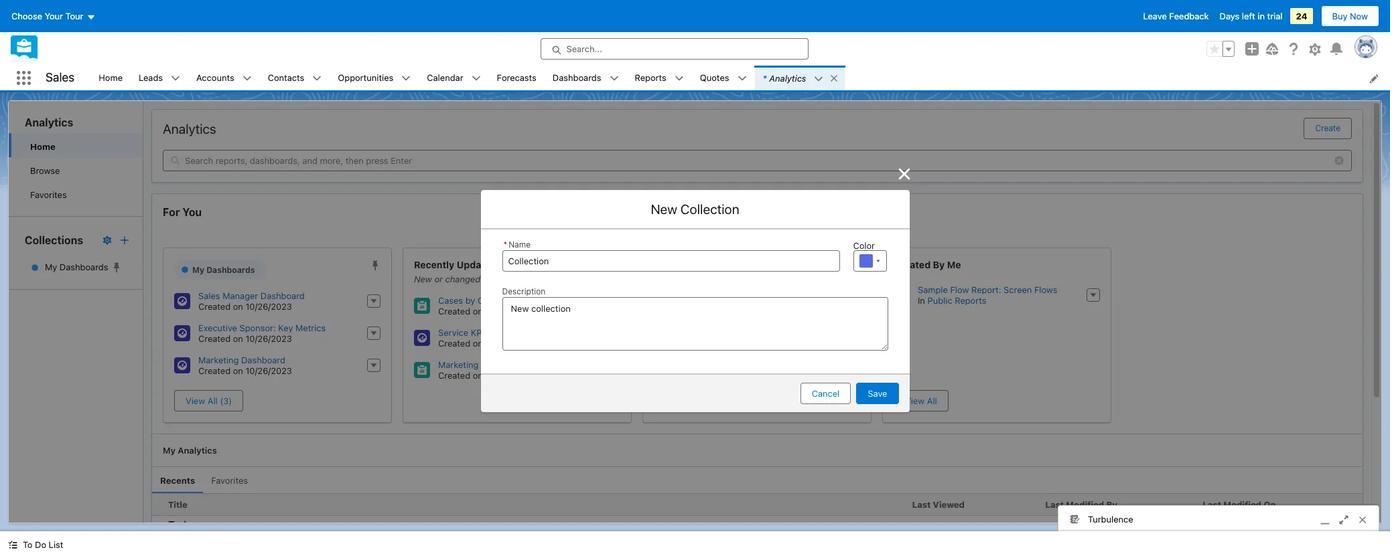 Task type: describe. For each thing, give the bounding box(es) containing it.
search...
[[567, 44, 602, 54]]

* analytics
[[763, 73, 806, 83]]

dashboards list item
[[545, 66, 627, 90]]

feedback
[[1169, 11, 1209, 21]]

choose your tour
[[11, 11, 83, 21]]

text default image for quotes
[[737, 74, 747, 83]]

text default image for dashboards
[[609, 74, 619, 83]]

home link
[[91, 66, 131, 90]]

to
[[23, 540, 32, 551]]

in
[[1258, 11, 1265, 21]]

sales
[[46, 71, 75, 85]]

24
[[1296, 11, 1308, 21]]

to do list
[[23, 540, 63, 551]]

quotes link
[[692, 66, 737, 90]]

reports
[[635, 72, 667, 83]]

days left in trial
[[1220, 11, 1283, 21]]

*
[[763, 73, 767, 83]]

text default image for calendar
[[471, 74, 481, 83]]

left
[[1242, 11, 1255, 21]]

tour
[[65, 11, 83, 21]]

dashboards link
[[545, 66, 609, 90]]

text default image inside to do list 'button'
[[8, 541, 17, 550]]

buy now button
[[1321, 5, 1380, 27]]

now
[[1350, 11, 1368, 21]]

opportunities
[[338, 72, 394, 83]]

quotes
[[700, 72, 729, 83]]

dashboards
[[553, 72, 601, 83]]

contacts
[[268, 72, 304, 83]]



Task type: locate. For each thing, give the bounding box(es) containing it.
leads
[[139, 72, 163, 83]]

text default image right calendar
[[471, 74, 481, 83]]

calendar
[[427, 72, 463, 83]]

text default image inside quotes list item
[[737, 74, 747, 83]]

forecasts link
[[489, 66, 545, 90]]

text default image left to
[[8, 541, 17, 550]]

calendar link
[[419, 66, 471, 90]]

text default image
[[402, 74, 411, 83], [471, 74, 481, 83], [675, 74, 684, 83], [737, 74, 747, 83], [814, 74, 824, 84], [8, 541, 17, 550]]

text default image inside accounts list item
[[242, 74, 252, 83]]

leave feedback link
[[1143, 11, 1209, 21]]

text default image for accounts
[[242, 74, 252, 83]]

opportunities link
[[330, 66, 402, 90]]

text default image for contacts
[[312, 74, 322, 83]]

days
[[1220, 11, 1240, 21]]

to do list button
[[0, 532, 71, 559]]

choose
[[11, 11, 42, 21]]

leave
[[1143, 11, 1167, 21]]

home
[[99, 72, 123, 83]]

text default image inside dashboards 'list item'
[[609, 74, 619, 83]]

leave feedback
[[1143, 11, 1209, 21]]

text default image right contacts
[[312, 74, 322, 83]]

forecasts
[[497, 72, 537, 83]]

list containing home
[[91, 66, 1390, 90]]

text default image right analytics
[[830, 74, 839, 83]]

text default image right analytics
[[814, 74, 824, 84]]

accounts link
[[188, 66, 242, 90]]

text default image left *
[[737, 74, 747, 83]]

do
[[35, 540, 46, 551]]

text default image right leads
[[171, 74, 180, 83]]

list item containing *
[[755, 66, 845, 90]]

reports list item
[[627, 66, 692, 90]]

buy now
[[1332, 11, 1368, 21]]

opportunities list item
[[330, 66, 419, 90]]

accounts list item
[[188, 66, 260, 90]]

list
[[91, 66, 1390, 90]]

list
[[49, 540, 63, 551]]

search... button
[[540, 38, 808, 60]]

accounts
[[196, 72, 234, 83]]

buy
[[1332, 11, 1348, 21]]

group
[[1207, 41, 1235, 57]]

choose your tour button
[[11, 5, 96, 27]]

leads list item
[[131, 66, 188, 90]]

turbulence
[[1088, 514, 1133, 525]]

text default image left the calendar link
[[402, 74, 411, 83]]

trial
[[1267, 11, 1283, 21]]

quotes list item
[[692, 66, 755, 90]]

your
[[45, 11, 63, 21]]

text default image for reports
[[675, 74, 684, 83]]

contacts link
[[260, 66, 312, 90]]

text default image for opportunities
[[402, 74, 411, 83]]

list item
[[755, 66, 845, 90]]

calendar list item
[[419, 66, 489, 90]]

contacts list item
[[260, 66, 330, 90]]

text default image inside opportunities list item
[[402, 74, 411, 83]]

text default image for leads
[[171, 74, 180, 83]]

analytics
[[769, 73, 806, 83]]

text default image inside list item
[[814, 74, 824, 84]]

text default image inside reports list item
[[675, 74, 684, 83]]

text default image left reports link
[[609, 74, 619, 83]]

reports link
[[627, 66, 675, 90]]

text default image right accounts at top left
[[242, 74, 252, 83]]

text default image inside contacts list item
[[312, 74, 322, 83]]

text default image right reports
[[675, 74, 684, 83]]

leads link
[[131, 66, 171, 90]]

text default image inside calendar list item
[[471, 74, 481, 83]]

text default image inside leads list item
[[171, 74, 180, 83]]

text default image
[[830, 74, 839, 83], [171, 74, 180, 83], [242, 74, 252, 83], [312, 74, 322, 83], [609, 74, 619, 83]]



Task type: vqa. For each thing, say whether or not it's contained in the screenshot.
Now
yes



